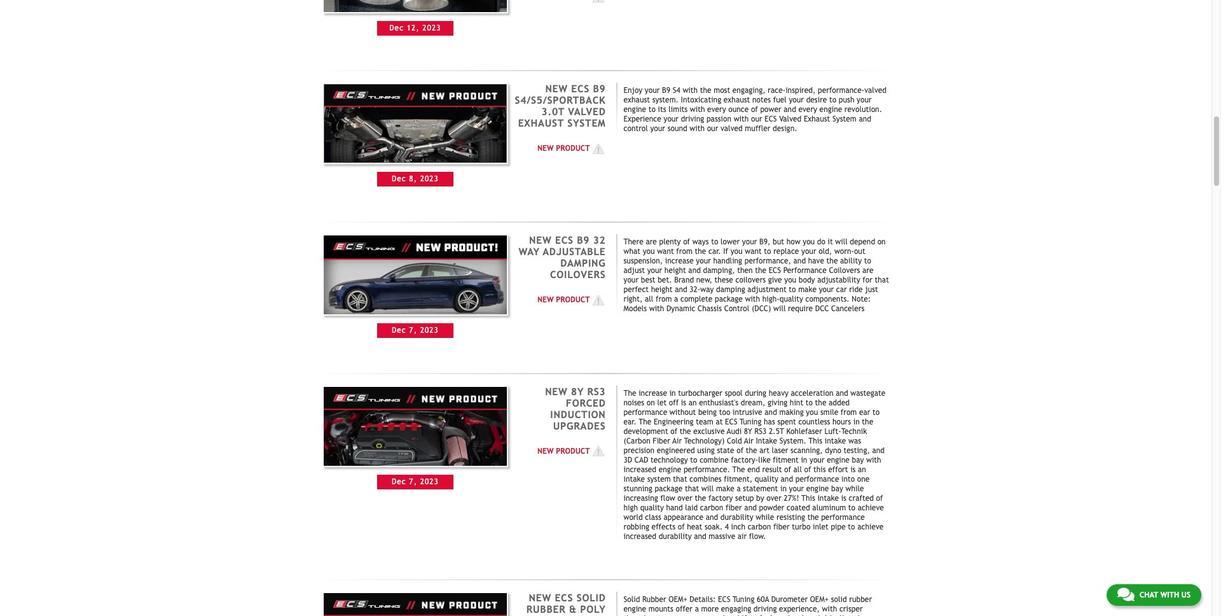 Task type: locate. For each thing, give the bounding box(es) containing it.
0 vertical spatial our
[[752, 114, 763, 123]]

an down turbocharger
[[689, 398, 697, 407]]

0 vertical spatial all
[[645, 294, 654, 303]]

1 vertical spatial tuning
[[733, 595, 755, 604]]

1 horizontal spatial package
[[715, 294, 743, 303]]

ecs up give
[[769, 266, 782, 275]]

do
[[818, 237, 826, 246]]

a down details:
[[695, 604, 699, 613]]

intake up dyno
[[825, 436, 847, 445]]

intake up stunning
[[624, 474, 645, 483]]

new product for system
[[538, 144, 590, 153]]

2 vertical spatial will
[[702, 484, 714, 493]]

of down the appearance
[[678, 522, 685, 531]]

1 vertical spatial our
[[707, 124, 719, 133]]

1 horizontal spatial bay
[[852, 455, 864, 464]]

feel,
[[760, 614, 776, 616]]

0 vertical spatial valved
[[865, 86, 887, 95]]

handling
[[714, 256, 743, 265]]

driving inside "enjoy your b9 s4 with the most engaging, race-inspired, performance-valved exhaust system. intoxicating exhaust notes fuel your desire to push your engine to its limits with every ounce of power and every engine revolution. experience your driving passion with our ecs valved exhaust system and control your sound with our valved muffler design."
[[681, 114, 705, 123]]

you up the suspension, in the top right of the page
[[643, 247, 655, 256]]

2 product from the top
[[556, 295, 590, 304]]

while down powder
[[756, 513, 775, 522]]

0 vertical spatial on
[[878, 237, 886, 246]]

lower
[[721, 237, 740, 246]]

there are plenty of ways to lower your b9, but how you do it will depend on what you want from the car. if you want to replace your old, worn-out suspension, increase your handling performance, and have the ability to adjust your height and damping, then the ecs performance coilovers are your best bet.  brand new, these coilovers give you body adjustability for that perfect height and 32-way damping adjustment to make your car ride just right, all from a complete package with high-quality components.  note: models with dynamic chassis control (dcc) will require dcc cancelers
[[624, 237, 890, 313]]

coilovers inside new ecs b9 32 way adjustable damping coilovers
[[550, 268, 606, 280]]

b9 left '32'
[[577, 234, 590, 245]]

intake
[[756, 436, 778, 445]]

1 vertical spatial bay
[[832, 484, 844, 493]]

will
[[836, 237, 848, 246], [774, 304, 786, 313], [702, 484, 714, 493]]

dec left 8,
[[392, 175, 406, 184]]

inch
[[732, 522, 746, 531]]

durability down effects
[[659, 532, 692, 541]]

b9 inside "enjoy your b9 s4 with the most engaging, race-inspired, performance-valved exhaust system. intoxicating exhaust notes fuel your desire to push your engine to its limits with every ounce of power and every engine revolution. experience your driving passion with our ecs valved exhaust system and control your sound with our valved muffler design."
[[662, 86, 671, 95]]

dream,
[[741, 398, 766, 407]]

carbon up flow.
[[748, 522, 771, 531]]

make down body
[[799, 285, 817, 294]]

push
[[839, 95, 855, 104]]

1 vertical spatial a
[[737, 484, 741, 493]]

2023 down new 8y rs3 forced induction upgrades image
[[420, 477, 439, 486]]

ecs up damping
[[556, 234, 574, 245]]

0 vertical spatial performance
[[624, 408, 668, 417]]

new ecs b9 32 way adjustable damping coilovers link
[[519, 234, 606, 280]]

1 horizontal spatial air
[[745, 436, 754, 445]]

every down desire
[[799, 105, 818, 114]]

with inside the solid rubber oem+ details:  ecs tuning 60a durometer oem+ solid rubber engine mounts offer a more engaging driving experience, with crisper throttle response, more precise shifter feel, and reduced driveline sl
[[823, 604, 838, 613]]

0 horizontal spatial valved
[[721, 124, 743, 133]]

want
[[657, 247, 674, 256], [745, 247, 762, 256]]

stunning
[[624, 484, 653, 493]]

comments image
[[1118, 587, 1135, 602]]

1 horizontal spatial durability
[[721, 513, 754, 522]]

rubber left &
[[527, 603, 566, 615]]

0 vertical spatial increased
[[624, 465, 657, 474]]

turbo
[[792, 522, 811, 531]]

most
[[714, 86, 731, 95]]

8y inside the increase in turbocharger spool during heavy acceleration and wastegate noises on let off is an enthusiast's dream, giving hint to the added performance without being too intrusive and making you smile from ear to ear.  the engineering team at ecs tuning has spent countless hours in the development of the exclusive audi 8y rs3 2.5t kohlefaser luft-technik (carbon fiber air technology) cold air intake system. this intake was precision engineered using state of the art laser scanning, dyno testing, and 3d cad technology to combine factory-like fitment in your engine bay with increased engine performance. the end result of all of this effort is an intake system that combines fitment, quality and performance into one stunning package that will make a statement in your engine bay while increasing flow over the factory setup by over 27%! this intake is crafted of high quality hand laid carbon fiber and powder coated aluminum to achieve world class appearance and durability while resisting the performance robbing effects of heat soak. 4 inch carbon fiber turbo inlet pipe to achieve increased durability and massive air flow.
[[744, 427, 753, 436]]

to down the using
[[691, 455, 698, 464]]

0 horizontal spatial quality
[[641, 503, 664, 512]]

and down heat
[[694, 532, 707, 541]]

package down damping at right
[[715, 294, 743, 303]]

during
[[745, 389, 767, 397]]

1 vertical spatial rs3
[[755, 427, 767, 436]]

1 vertical spatial achieve
[[858, 522, 884, 531]]

are
[[646, 237, 657, 246], [863, 266, 874, 275]]

0 horizontal spatial every
[[708, 105, 727, 114]]

over up laid
[[678, 494, 693, 502]]

and right feel,
[[778, 614, 791, 616]]

with up (dcc)
[[745, 294, 761, 303]]

dyno
[[826, 446, 842, 455]]

offer
[[676, 604, 693, 613]]

1 7, from the top
[[409, 326, 417, 335]]

system down s4/s5/sportback in the left of the page
[[568, 117, 606, 128]]

1 vertical spatial 7,
[[409, 477, 417, 486]]

but
[[773, 237, 785, 246]]

0 horizontal spatial system
[[568, 117, 606, 128]]

fitment,
[[724, 474, 753, 483]]

2 vertical spatial intake
[[818, 494, 839, 502]]

ear
[[860, 408, 871, 417]]

with up driveline
[[823, 604, 838, 613]]

ecs left the poly
[[555, 592, 573, 603]]

1 vertical spatial all
[[794, 465, 802, 474]]

damping
[[717, 285, 746, 294]]

want down b9,
[[745, 247, 762, 256]]

1 vertical spatial increase
[[639, 389, 668, 397]]

exhaust inside "enjoy your b9 s4 with the most engaging, race-inspired, performance-valved exhaust system. intoxicating exhaust notes fuel your desire to push your engine to its limits with every ounce of power and every engine revolution. experience your driving passion with our ecs valved exhaust system and control your sound with our valved muffler design."
[[804, 114, 831, 123]]

0 vertical spatial 4 image
[[590, 142, 606, 155]]

this up coated
[[802, 494, 816, 502]]

the up intoxicating
[[700, 86, 712, 95]]

will down high-
[[774, 304, 786, 313]]

2 vertical spatial the
[[733, 465, 746, 474]]

our up muffler
[[752, 114, 763, 123]]

dec down the new ecs b9 32 way adjustable damping coilovers image
[[392, 326, 406, 335]]

7,
[[409, 326, 417, 335], [409, 477, 417, 486]]

plenty
[[660, 237, 681, 246]]

0 horizontal spatial b9
[[577, 234, 590, 245]]

is
[[681, 398, 687, 407], [851, 465, 856, 474], [842, 494, 847, 502]]

from up hours
[[841, 408, 857, 417]]

0 vertical spatial carbon
[[700, 503, 724, 512]]

2 horizontal spatial a
[[737, 484, 741, 493]]

1 horizontal spatial coilovers
[[829, 266, 861, 275]]

system.
[[653, 95, 679, 104]]

dec 7, 2023
[[392, 326, 439, 335], [392, 477, 439, 486]]

increase
[[666, 256, 694, 265], [639, 389, 668, 397]]

60a
[[757, 595, 770, 604]]

ecs inside new ecs solid rubber & poly engine mounts
[[555, 592, 573, 603]]

tuning inside the increase in turbocharger spool during heavy acceleration and wastegate noises on let off is an enthusiast's dream, giving hint to the added performance without being too intrusive and making you smile from ear to ear.  the engineering team at ecs tuning has spent countless hours in the development of the exclusive audi 8y rs3 2.5t kohlefaser luft-technik (carbon fiber air technology) cold air intake system. this intake was precision engineered using state of the art laser scanning, dyno testing, and 3d cad technology to combine factory-like fitment in your engine bay with increased engine performance. the end result of all of this effort is an intake system that combines fitment, quality and performance into one stunning package that will make a statement in your engine bay while increasing flow over the factory setup by over 27%! this intake is crafted of high quality hand laid carbon fiber and powder coated aluminum to achieve world class appearance and durability while resisting the performance robbing effects of heat soak. 4 inch carbon fiber turbo inlet pipe to achieve increased durability and massive air flow.
[[740, 417, 762, 426]]

a inside there are plenty of ways to lower your b9, but how you do it will depend on what you want from the car. if you want to replace your old, worn-out suspension, increase your handling performance, and have the ability to adjust your height and damping, then the ecs performance coilovers are your best bet.  brand new, these coilovers give you body adjustability for that perfect height and 32-way damping adjustment to make your car ride just right, all from a complete package with high-quality components.  note: models with dynamic chassis control (dcc) will require dcc cancelers
[[675, 294, 679, 303]]

increasing
[[624, 494, 659, 502]]

technology)
[[684, 436, 725, 445]]

1 vertical spatial from
[[656, 294, 672, 303]]

and right testing,
[[873, 446, 885, 455]]

air
[[738, 532, 747, 541]]

that up just
[[875, 275, 890, 284]]

package inside there are plenty of ways to lower your b9, but how you do it will depend on what you want from the car. if you want to replace your old, worn-out suspension, increase your handling performance, and have the ability to adjust your height and damping, then the ecs performance coilovers are your best bet.  brand new, these coilovers give you body adjustability for that perfect height and 32-way damping adjustment to make your car ride just right, all from a complete package with high-quality components.  note: models with dynamic chassis control (dcc) will require dcc cancelers
[[715, 294, 743, 303]]

an up one
[[858, 465, 867, 474]]

0 vertical spatial that
[[875, 275, 890, 284]]

1 vertical spatial an
[[858, 465, 867, 474]]

statement
[[743, 484, 779, 493]]

s4
[[673, 86, 681, 95]]

1 product from the top
[[556, 144, 590, 153]]

1 horizontal spatial are
[[863, 266, 874, 275]]

technology
[[651, 455, 688, 464]]

solid inside the solid rubber oem+ details:  ecs tuning 60a durometer oem+ solid rubber engine mounts offer a more engaging driving experience, with crisper throttle response, more precise shifter feel, and reduced driveline sl
[[624, 595, 640, 604]]

heat
[[687, 522, 703, 531]]

performance down noises
[[624, 408, 668, 417]]

adjustable
[[543, 245, 606, 257]]

valved
[[568, 106, 606, 117], [780, 114, 802, 123]]

0 horizontal spatial exhaust
[[624, 95, 650, 104]]

2 4 image from the top
[[590, 445, 606, 458]]

dec 8, 2023
[[392, 175, 439, 184]]

new 8y rs3 forced induction upgrades image
[[323, 385, 508, 467]]

chat with us
[[1140, 591, 1191, 599]]

oem+ up offer
[[669, 595, 688, 604]]

with
[[683, 86, 698, 95], [690, 105, 705, 114], [734, 114, 749, 123], [690, 124, 705, 133], [745, 294, 761, 303], [650, 304, 665, 313], [867, 455, 882, 464], [1161, 591, 1180, 599], [823, 604, 838, 613]]

to right 'ear'
[[873, 408, 880, 417]]

dynamic
[[667, 304, 696, 313]]

crafted
[[849, 494, 874, 502]]

1 vertical spatial quality
[[755, 474, 779, 483]]

dec for new ecs b9 s4/s5/sportback 3.0t valved exhaust system
[[392, 175, 406, 184]]

2 increased from the top
[[624, 532, 657, 541]]

1 horizontal spatial from
[[677, 247, 693, 256]]

luft-
[[825, 427, 842, 436]]

product
[[556, 144, 590, 153], [556, 295, 590, 304], [556, 447, 590, 456]]

1 vertical spatial carbon
[[748, 522, 771, 531]]

sound
[[668, 124, 688, 133]]

ecs up engaging at the right bottom of page
[[719, 595, 731, 604]]

rubber inside the solid rubber oem+ details:  ecs tuning 60a durometer oem+ solid rubber engine mounts offer a more engaging driving experience, with crisper throttle response, more precise shifter feel, and reduced driveline sl
[[643, 595, 667, 604]]

over
[[678, 494, 693, 502], [767, 494, 782, 502]]

ride
[[850, 285, 863, 294]]

1 over from the left
[[678, 494, 693, 502]]

more down offer
[[688, 614, 706, 616]]

7, for new 8y rs3 forced induction upgrades
[[409, 477, 417, 486]]

1 horizontal spatial exhaust
[[724, 95, 751, 104]]

cold
[[727, 436, 743, 445]]

air right cold
[[745, 436, 754, 445]]

off
[[669, 398, 679, 407]]

0 vertical spatial tuning
[[740, 417, 762, 426]]

it
[[828, 237, 833, 246]]

0 horizontal spatial air
[[673, 436, 682, 445]]

valved inside "enjoy your b9 s4 with the most engaging, race-inspired, performance-valved exhaust system. intoxicating exhaust notes fuel your desire to push your engine to its limits with every ounce of power and every engine revolution. experience your driving passion with our ecs valved exhaust system and control your sound with our valved muffler design."
[[780, 114, 802, 123]]

2 4 image from the top
[[590, 294, 606, 306]]

in
[[670, 389, 676, 397], [854, 417, 860, 426], [801, 455, 808, 464], [781, 484, 787, 493]]

0 horizontal spatial driving
[[681, 114, 705, 123]]

engine down this
[[807, 484, 829, 493]]

2 horizontal spatial quality
[[780, 294, 804, 303]]

1 4 image from the top
[[590, 142, 606, 155]]

1 horizontal spatial valved
[[780, 114, 802, 123]]

poly
[[581, 603, 606, 615]]

8y up induction
[[571, 385, 584, 397]]

1 horizontal spatial solid
[[624, 595, 640, 604]]

new inside new ecs solid rubber & poly engine mounts
[[529, 592, 552, 603]]

new ecs b9 s4/s5/sportback 3.0t valved exhaust system image
[[323, 83, 508, 164]]

product for coilovers
[[556, 295, 590, 304]]

the
[[624, 389, 637, 397], [639, 417, 652, 426], [733, 465, 746, 474]]

with down testing,
[[867, 455, 882, 464]]

of down 'notes'
[[751, 105, 758, 114]]

7, for new ecs b9 32 way adjustable damping coilovers
[[409, 326, 417, 335]]

upgrades
[[553, 420, 606, 431]]

0 horizontal spatial durability
[[659, 532, 692, 541]]

system inside "enjoy your b9 s4 with the most engaging, race-inspired, performance-valved exhaust system. intoxicating exhaust notes fuel your desire to push your engine to its limits with every ounce of power and every engine revolution. experience your driving passion with our ecs valved exhaust system and control your sound with our valved muffler design."
[[833, 114, 857, 123]]

mounts
[[649, 604, 674, 613]]

0 vertical spatial product
[[556, 144, 590, 153]]

fiber down resisting
[[774, 522, 790, 531]]

increase inside there are plenty of ways to lower your b9, but how you do it will depend on what you want from the car. if you want to replace your old, worn-out suspension, increase your handling performance, and have the ability to adjust your height and damping, then the ecs performance coilovers are your best bet.  brand new, these coilovers give you body adjustability for that perfect height and 32-way damping adjustment to make your car ride just right, all from a complete package with high-quality components.  note: models with dynamic chassis control (dcc) will require dcc cancelers
[[666, 256, 694, 265]]

hand
[[667, 503, 683, 512]]

engine inside the solid rubber oem+ details:  ecs tuning 60a durometer oem+ solid rubber engine mounts offer a more engaging driving experience, with crisper throttle response, more precise shifter feel, and reduced driveline sl
[[624, 604, 647, 613]]

ecs up audi
[[726, 417, 738, 426]]

2023 right 12,
[[423, 23, 441, 32]]

3 product from the top
[[556, 447, 590, 456]]

7, down the new ecs b9 32 way adjustable damping coilovers image
[[409, 326, 417, 335]]

rs3 inside the increase in turbocharger spool during heavy acceleration and wastegate noises on let off is an enthusiast's dream, giving hint to the added performance without being too intrusive and making you smile from ear to ear.  the engineering team at ecs tuning has spent countless hours in the development of the exclusive audi 8y rs3 2.5t kohlefaser luft-technik (carbon fiber air technology) cold air intake system. this intake was precision engineered using state of the art laser scanning, dyno testing, and 3d cad technology to combine factory-like fitment in your engine bay with increased engine performance. the end result of all of this effort is an intake system that combines fitment, quality and performance into one stunning package that will make a statement in your engine bay while increasing flow over the factory setup by over 27%! this intake is crafted of high quality hand laid carbon fiber and powder coated aluminum to achieve world class appearance and durability while resisting the performance robbing effects of heat soak. 4 inch carbon fiber turbo inlet pipe to achieve increased durability and massive air flow.
[[755, 427, 767, 436]]

system down push
[[833, 114, 857, 123]]

0 horizontal spatial 8y
[[571, 385, 584, 397]]

to up performance,
[[765, 247, 772, 256]]

1 horizontal spatial will
[[774, 304, 786, 313]]

0 vertical spatial a
[[675, 294, 679, 303]]

bet.
[[658, 275, 672, 284]]

2 dec 7, 2023 link from the top
[[323, 385, 508, 544]]

have
[[809, 256, 825, 265]]

team
[[696, 417, 714, 426]]

rs3 up induction
[[588, 385, 606, 397]]

quality up require
[[780, 294, 804, 303]]

4 image for new ecs b9 s4/s5/sportback 3.0t valved exhaust system
[[590, 142, 606, 155]]

of inside there are plenty of ways to lower your b9, but how you do it will depend on what you want from the car. if you want to replace your old, worn-out suspension, increase your handling performance, and have the ability to adjust your height and damping, then the ecs performance coilovers are your best bet.  brand new, these coilovers give you body adjustability for that perfect height and 32-way damping adjustment to make your car ride just right, all from a complete package with high-quality components.  note: models with dynamic chassis control (dcc) will require dcc cancelers
[[684, 237, 690, 246]]

tuning
[[740, 417, 762, 426], [733, 595, 755, 604]]

soak.
[[705, 522, 723, 531]]

2 horizontal spatial b9
[[662, 86, 671, 95]]

b9 inside new ecs b9 s4/s5/sportback 3.0t valved exhaust system
[[593, 83, 606, 94]]

1 horizontal spatial every
[[799, 105, 818, 114]]

air up engineered
[[673, 436, 682, 445]]

2 exhaust from the left
[[724, 95, 751, 104]]

2 dec 7, 2023 from the top
[[392, 477, 439, 486]]

ecs inside new ecs b9 32 way adjustable damping coilovers
[[556, 234, 574, 245]]

new inside new ecs b9 32 way adjustable damping coilovers
[[530, 234, 552, 245]]

rs3
[[588, 385, 606, 397], [755, 427, 767, 436]]

of down engineering
[[671, 427, 678, 436]]

ecs inside there are plenty of ways to lower your b9, but how you do it will depend on what you want from the car. if you want to replace your old, worn-out suspension, increase your handling performance, and have the ability to adjust your height and damping, then the ecs performance coilovers are your best bet.  brand new, these coilovers give you body adjustability for that perfect height and 32-way damping adjustment to make your car ride just right, all from a complete package with high-quality components.  note: models with dynamic chassis control (dcc) will require dcc cancelers
[[769, 266, 782, 275]]

valved up design.
[[780, 114, 802, 123]]

height down bet.
[[651, 285, 673, 294]]

tuning down intrusive
[[740, 417, 762, 426]]

details:
[[690, 595, 716, 604]]

0 vertical spatial fiber
[[726, 503, 742, 512]]

2 over from the left
[[767, 494, 782, 502]]

all down fitment
[[794, 465, 802, 474]]

1 new product from the top
[[538, 144, 590, 153]]

and up the performance
[[794, 256, 806, 265]]

package up flow
[[655, 484, 683, 493]]

to
[[830, 95, 837, 104], [649, 105, 656, 114], [712, 237, 719, 246], [765, 247, 772, 256], [865, 256, 872, 265], [789, 285, 796, 294], [806, 398, 813, 407], [873, 408, 880, 417], [691, 455, 698, 464], [849, 503, 856, 512], [849, 522, 856, 531]]

1 vertical spatial dec 7, 2023
[[392, 477, 439, 486]]

engaging
[[722, 604, 752, 613]]

0 vertical spatial durability
[[721, 513, 754, 522]]

0 vertical spatial is
[[681, 398, 687, 407]]

1 air from the left
[[673, 436, 682, 445]]

product down 3.0t
[[556, 144, 590, 153]]

bay
[[852, 455, 864, 464], [832, 484, 844, 493]]

quality inside there are plenty of ways to lower your b9, but how you do it will depend on what you want from the car. if you want to replace your old, worn-out suspension, increase your handling performance, and have the ability to adjust your height and damping, then the ecs performance coilovers are your best bet.  brand new, these coilovers give you body adjustability for that perfect height and 32-way damping adjustment to make your car ride just right, all from a complete package with high-quality components.  note: models with dynamic chassis control (dcc) will require dcc cancelers
[[780, 294, 804, 303]]

valved
[[865, 86, 887, 95], [721, 124, 743, 133]]

1 horizontal spatial is
[[842, 494, 847, 502]]

1 vertical spatial on
[[647, 398, 655, 407]]

bay down into
[[832, 484, 844, 493]]

0 vertical spatial dec 7, 2023
[[392, 326, 439, 335]]

fitment
[[773, 455, 799, 464]]

1 exhaust from the left
[[624, 95, 650, 104]]

0 horizontal spatial a
[[675, 294, 679, 303]]

with right sound
[[690, 124, 705, 133]]

1 vertical spatial driving
[[754, 604, 777, 613]]

1 increased from the top
[[624, 465, 657, 474]]

0 horizontal spatial oem+
[[669, 595, 688, 604]]

every
[[708, 105, 727, 114], [799, 105, 818, 114]]

1 vertical spatial 4 image
[[590, 294, 606, 306]]

complete
[[681, 294, 713, 303]]

spool
[[725, 389, 743, 397]]

0 vertical spatial will
[[836, 237, 848, 246]]

8y right audi
[[744, 427, 753, 436]]

on right the depend
[[878, 237, 886, 246]]

b9 inside new ecs b9 32 way adjustable damping coilovers
[[577, 234, 590, 245]]

0 vertical spatial 4 image
[[590, 0, 606, 4]]

7, down new 8y rs3 forced induction upgrades image
[[409, 477, 417, 486]]

durability up inch
[[721, 513, 754, 522]]

1 dec 7, 2023 from the top
[[392, 326, 439, 335]]

2 horizontal spatial from
[[841, 408, 857, 417]]

pipe
[[831, 522, 846, 531]]

1 horizontal spatial a
[[695, 604, 699, 613]]

dec 7, 2023 link for new ecs b9 32 way adjustable damping coilovers
[[323, 234, 508, 338]]

are up 'for'
[[863, 266, 874, 275]]

aluminum
[[813, 503, 847, 512]]

was
[[849, 436, 862, 445]]

1 dec 7, 2023 link from the top
[[323, 234, 508, 338]]

bay down testing,
[[852, 455, 864, 464]]

system inside new ecs b9 s4/s5/sportback 3.0t valved exhaust system
[[568, 117, 606, 128]]

the up laid
[[695, 494, 707, 502]]

0 vertical spatial increase
[[666, 256, 694, 265]]

valved inside new ecs b9 s4/s5/sportback 3.0t valved exhaust system
[[568, 106, 606, 117]]

performance down this
[[796, 474, 840, 483]]

1 vertical spatial 4 image
[[590, 445, 606, 458]]

intake
[[825, 436, 847, 445], [624, 474, 645, 483], [818, 494, 839, 502]]

0 horizontal spatial rs3
[[588, 385, 606, 397]]

1 horizontal spatial driving
[[754, 604, 777, 613]]

on left let
[[647, 398, 655, 407]]

4 image
[[590, 0, 606, 4], [590, 294, 606, 306]]

the down engineering
[[680, 427, 691, 436]]

the
[[700, 86, 712, 95], [695, 247, 707, 256], [827, 256, 838, 265], [755, 266, 767, 275], [816, 398, 827, 407], [862, 417, 874, 426], [680, 427, 691, 436], [746, 446, 758, 455], [695, 494, 707, 502], [808, 513, 819, 522]]

and up new,
[[689, 266, 701, 275]]

experience,
[[780, 604, 820, 613]]

0 horizontal spatial all
[[645, 294, 654, 303]]

2 new product from the top
[[538, 295, 590, 304]]

all inside the increase in turbocharger spool during heavy acceleration and wastegate noises on let off is an enthusiast's dream, giving hint to the added performance without being too intrusive and making you smile from ear to ear.  the engineering team at ecs tuning has spent countless hours in the development of the exclusive audi 8y rs3 2.5t kohlefaser luft-technik (carbon fiber air technology) cold air intake system. this intake was precision engineered using state of the art laser scanning, dyno testing, and 3d cad technology to combine factory-like fitment in your engine bay with increased engine performance. the end result of all of this effort is an intake system that combines fitment, quality and performance into one stunning package that will make a statement in your engine bay while increasing flow over the factory setup by over 27%! this intake is crafted of high quality hand laid carbon fiber and powder coated aluminum to achieve world class appearance and durability while resisting the performance robbing effects of heat soak. 4 inch carbon fiber turbo inlet pipe to achieve increased durability and massive air flow.
[[794, 465, 802, 474]]

this up the scanning,
[[809, 436, 823, 445]]

2 vertical spatial product
[[556, 447, 590, 456]]

on inside there are plenty of ways to lower your b9, but how you do it will depend on what you want from the car. if you want to replace your old, worn-out suspension, increase your handling performance, and have the ability to adjust your height and damping, then the ecs performance coilovers are your best bet.  brand new, these coilovers give you body adjustability for that perfect height and 32-way damping adjustment to make your car ride just right, all from a complete package with high-quality components.  note: models with dynamic chassis control (dcc) will require dcc cancelers
[[878, 237, 886, 246]]

new ecs b9 s4/s5/sportback 3.0t valved exhaust system link
[[515, 83, 606, 128]]

chassis
[[698, 304, 722, 313]]

added
[[829, 398, 850, 407]]

factory-
[[731, 455, 759, 464]]

0 vertical spatial dec 7, 2023 link
[[323, 234, 508, 338]]

2 vertical spatial a
[[695, 604, 699, 613]]

world
[[624, 513, 643, 522]]

2023 right 8,
[[420, 175, 439, 184]]

2 7, from the top
[[409, 477, 417, 486]]

0 vertical spatial 8y
[[571, 385, 584, 397]]

0 horizontal spatial while
[[756, 513, 775, 522]]

that inside there are plenty of ways to lower your b9, but how you do it will depend on what you want from the car. if you want to replace your old, worn-out suspension, increase your handling performance, and have the ability to adjust your height and damping, then the ecs performance coilovers are your best bet.  brand new, these coilovers give you body adjustability for that perfect height and 32-way damping adjustment to make your car ride just right, all from a complete package with high-quality components.  note: models with dynamic chassis control (dcc) will require dcc cancelers
[[875, 275, 890, 284]]

2 want from the left
[[745, 247, 762, 256]]

ecs inside the increase in turbocharger spool during heavy acceleration and wastegate noises on let off is an enthusiast's dream, giving hint to the added performance without being too intrusive and making you smile from ear to ear.  the engineering team at ecs tuning has spent countless hours in the development of the exclusive audi 8y rs3 2.5t kohlefaser luft-technik (carbon fiber air technology) cold air intake system. this intake was precision engineered using state of the art laser scanning, dyno testing, and 3d cad technology to combine factory-like fitment in your engine bay with increased engine performance. the end result of all of this effort is an intake system that combines fitment, quality and performance into one stunning package that will make a statement in your engine bay while increasing flow over the factory setup by over 27%! this intake is crafted of high quality hand laid carbon fiber and powder coated aluminum to achieve world class appearance and durability while resisting the performance robbing effects of heat soak. 4 inch carbon fiber turbo inlet pipe to achieve increased durability and massive air flow.
[[726, 417, 738, 426]]

0 horizontal spatial the
[[624, 389, 637, 397]]

1 vertical spatial increased
[[624, 532, 657, 541]]

new ecs b9 32 way adjustable damping coilovers image
[[323, 234, 508, 316]]

0 vertical spatial achieve
[[858, 503, 884, 512]]

1 horizontal spatial make
[[799, 285, 817, 294]]

2023 for new 8y rs3 forced induction upgrades
[[420, 477, 439, 486]]

then
[[738, 266, 753, 275]]

0 horizontal spatial want
[[657, 247, 674, 256]]

is up into
[[851, 465, 856, 474]]

0 horizontal spatial make
[[717, 484, 735, 493]]

4 image
[[590, 142, 606, 155], [590, 445, 606, 458]]

product for system
[[556, 144, 590, 153]]

0 vertical spatial the
[[624, 389, 637, 397]]

every up passion
[[708, 105, 727, 114]]



Task type: vqa. For each thing, say whether or not it's contained in the screenshot.
will to the right
yes



Task type: describe. For each thing, give the bounding box(es) containing it.
package inside the increase in turbocharger spool during heavy acceleration and wastegate noises on let off is an enthusiast's dream, giving hint to the added performance without being too intrusive and making you smile from ear to ear.  the engineering team at ecs tuning has spent countless hours in the development of the exclusive audi 8y rs3 2.5t kohlefaser luft-technik (carbon fiber air technology) cold air intake system. this intake was precision engineered using state of the art laser scanning, dyno testing, and 3d cad technology to combine factory-like fitment in your engine bay with increased engine performance. the end result of all of this effort is an intake system that combines fitment, quality and performance into one stunning package that will make a statement in your engine bay while increasing flow over the factory setup by over 27%! this intake is crafted of high quality hand laid carbon fiber and powder coated aluminum to achieve world class appearance and durability while resisting the performance robbing effects of heat soak. 4 inch carbon fiber turbo inlet pipe to achieve increased durability and massive air flow.
[[655, 484, 683, 493]]

in up off
[[670, 389, 676, 397]]

limits
[[669, 105, 688, 114]]

0 horizontal spatial an
[[689, 398, 697, 407]]

performance,
[[745, 256, 792, 265]]

1 horizontal spatial fiber
[[774, 522, 790, 531]]

to up car. in the top right of the page
[[712, 237, 719, 246]]

3d
[[624, 455, 633, 464]]

1 oem+ from the left
[[669, 595, 688, 604]]

without
[[670, 408, 696, 417]]

solid rubber oem+ details:  ecs tuning 60a durometer oem+ solid rubber engine mounts offer a more engaging driving experience, with crisper throttle response, more precise shifter feel, and reduced driveline sl
[[624, 595, 884, 616]]

dec 7, 2023 for new ecs b9 32 way adjustable damping coilovers
[[392, 326, 439, 335]]

combines
[[690, 474, 722, 483]]

make inside there are plenty of ways to lower your b9, but how you do it will depend on what you want from the car. if you want to replace your old, worn-out suspension, increase your handling performance, and have the ability to adjust your height and damping, then the ecs performance coilovers are your best bet.  brand new, these coilovers give you body adjustability for that perfect height and 32-way damping adjustment to make your car ride just right, all from a complete package with high-quality components.  note: models with dynamic chassis control (dcc) will require dcc cancelers
[[799, 285, 817, 294]]

2 vertical spatial that
[[685, 484, 700, 493]]

brand
[[675, 275, 694, 284]]

0 vertical spatial this
[[809, 436, 823, 445]]

desire
[[807, 95, 828, 104]]

the down ways at the top of page
[[695, 247, 707, 256]]

new turner e36 m3 lightweight performance exhaust image
[[323, 0, 508, 13]]

intrusive
[[733, 408, 763, 417]]

b9 for 32
[[577, 234, 590, 245]]

intoxicating
[[681, 95, 722, 104]]

notes
[[753, 95, 771, 104]]

1 vertical spatial valved
[[721, 124, 743, 133]]

1 vertical spatial are
[[863, 266, 874, 275]]

new product for coilovers
[[538, 295, 590, 304]]

4
[[725, 522, 729, 531]]

2 oem+ from the left
[[811, 595, 829, 604]]

being
[[699, 408, 717, 417]]

2 every from the left
[[799, 105, 818, 114]]

its
[[658, 105, 667, 114]]

1 vertical spatial the
[[639, 417, 652, 426]]

make inside the increase in turbocharger spool during heavy acceleration and wastegate noises on let off is an enthusiast's dream, giving hint to the added performance without being too intrusive and making you smile from ear to ear.  the engineering team at ecs tuning has spent countless hours in the development of the exclusive audi 8y rs3 2.5t kohlefaser luft-technik (carbon fiber air technology) cold air intake system. this intake was precision engineered using state of the art laser scanning, dyno testing, and 3d cad technology to combine factory-like fitment in your engine bay with increased engine performance. the end result of all of this effort is an intake system that combines fitment, quality and performance into one stunning package that will make a statement in your engine bay while increasing flow over the factory setup by over 27%! this intake is crafted of high quality hand laid carbon fiber and powder coated aluminum to achieve world class appearance and durability while resisting the performance robbing effects of heat soak. 4 inch carbon fiber turbo inlet pipe to achieve increased durability and massive air flow.
[[717, 484, 735, 493]]

power
[[761, 105, 782, 114]]

1 vertical spatial that
[[673, 474, 688, 483]]

and up added
[[836, 389, 849, 397]]

b9 for s4
[[662, 86, 671, 95]]

increase inside the increase in turbocharger spool during heavy acceleration and wastegate noises on let off is an enthusiast's dream, giving hint to the added performance without being too intrusive and making you smile from ear to ear.  the engineering team at ecs tuning has spent countless hours in the development of the exclusive audi 8y rs3 2.5t kohlefaser luft-technik (carbon fiber air technology) cold air intake system. this intake was precision engineered using state of the art laser scanning, dyno testing, and 3d cad technology to combine factory-like fitment in your engine bay with increased engine performance. the end result of all of this effort is an intake system that combines fitment, quality and performance into one stunning package that will make a statement in your engine bay while increasing flow over the factory setup by over 27%! this intake is crafted of high quality hand laid carbon fiber and powder coated aluminum to achieve world class appearance and durability while resisting the performance robbing effects of heat soak. 4 inch carbon fiber turbo inlet pipe to achieve increased durability and massive air flow.
[[639, 389, 668, 397]]

your down experience on the top
[[651, 124, 666, 133]]

your left b9,
[[743, 237, 758, 246]]

of inside "enjoy your b9 s4 with the most engaging, race-inspired, performance-valved exhaust system. intoxicating exhaust notes fuel your desire to push your engine to its limits with every ounce of power and every engine revolution. experience your driving passion with our ecs valved exhaust system and control your sound with our valved muffler design."
[[751, 105, 758, 114]]

2 horizontal spatial is
[[851, 465, 856, 474]]

durometer
[[772, 595, 808, 604]]

1 horizontal spatial while
[[846, 484, 865, 493]]

and up soak.
[[706, 513, 719, 522]]

adjustment
[[748, 285, 787, 294]]

solid inside new ecs solid rubber & poly engine mounts
[[577, 592, 606, 603]]

performance.
[[684, 465, 731, 474]]

s4/s5/sportback
[[515, 94, 606, 106]]

your down car. in the top right of the page
[[696, 256, 711, 265]]

2 achieve from the top
[[858, 522, 884, 531]]

chat
[[1140, 591, 1159, 599]]

the up factory-
[[746, 446, 758, 455]]

rubber inside new ecs solid rubber & poly engine mounts
[[527, 603, 566, 615]]

and inside the solid rubber oem+ details:  ecs tuning 60a durometer oem+ solid rubber engine mounts offer a more engaging driving experience, with crisper throttle response, more precise shifter feel, and reduced driveline sl
[[778, 614, 791, 616]]

with inside the increase in turbocharger spool during heavy acceleration and wastegate noises on let off is an enthusiast's dream, giving hint to the added performance without being too intrusive and making you smile from ear to ear.  the engineering team at ecs tuning has spent countless hours in the development of the exclusive audi 8y rs3 2.5t kohlefaser luft-technik (carbon fiber air technology) cold air intake system. this intake was precision engineered using state of the art laser scanning, dyno testing, and 3d cad technology to combine factory-like fitment in your engine bay with increased engine performance. the end result of all of this effort is an intake system that combines fitment, quality and performance into one stunning package that will make a statement in your engine bay while increasing flow over the factory setup by over 27%! this intake is crafted of high quality hand laid carbon fiber and powder coated aluminum to achieve world class appearance and durability while resisting the performance robbing effects of heat soak. 4 inch carbon fiber turbo inlet pipe to achieve increased durability and massive air flow.
[[867, 455, 882, 464]]

1 vertical spatial will
[[774, 304, 786, 313]]

1 vertical spatial durability
[[659, 532, 692, 541]]

the increase in turbocharger spool during heavy acceleration and wastegate noises on let off is an enthusiast's dream, giving hint to the added performance without being too intrusive and making you smile from ear to ear.  the engineering team at ecs tuning has spent countless hours in the development of the exclusive audi 8y rs3 2.5t kohlefaser luft-technik (carbon fiber air technology) cold air intake system. this intake was precision engineered using state of the art laser scanning, dyno testing, and 3d cad technology to combine factory-like fitment in your engine bay with increased engine performance. the end result of all of this effort is an intake system that combines fitment, quality and performance into one stunning package that will make a statement in your engine bay while increasing flow over the factory setup by over 27%! this intake is crafted of high quality hand laid carbon fiber and powder coated aluminum to achieve world class appearance and durability while resisting the performance robbing effects of heat soak. 4 inch carbon fiber turbo inlet pipe to achieve increased durability and massive air flow.
[[624, 389, 886, 541]]

muffler
[[745, 124, 771, 133]]

1 want from the left
[[657, 247, 674, 256]]

and down revolution.
[[859, 114, 872, 123]]

of left this
[[805, 465, 812, 474]]

suspension,
[[624, 256, 663, 265]]

performance-
[[818, 86, 865, 95]]

the down acceleration
[[816, 398, 827, 407]]

new ecs solid rubber & poly engine mounts
[[516, 592, 606, 616]]

on inside the increase in turbocharger spool during heavy acceleration and wastegate noises on let off is an enthusiast's dream, giving hint to the added performance without being too intrusive and making you smile from ear to ear.  the engineering team at ecs tuning has spent countless hours in the development of the exclusive audi 8y rs3 2.5t kohlefaser luft-technik (carbon fiber air technology) cold air intake system. this intake was precision engineered using state of the art laser scanning, dyno testing, and 3d cad technology to combine factory-like fitment in your engine bay with increased engine performance. the end result of all of this effort is an intake system that combines fitment, quality and performance into one stunning package that will make a statement in your engine bay while increasing flow over the factory setup by over 27%! this intake is crafted of high quality hand laid carbon fiber and powder coated aluminum to achieve world class appearance and durability while resisting the performance robbing effects of heat soak. 4 inch carbon fiber turbo inlet pipe to achieve increased durability and massive air flow.
[[647, 398, 655, 407]]

best
[[641, 275, 656, 284]]

into
[[842, 474, 855, 483]]

shifter
[[735, 614, 757, 616]]

12,
[[407, 23, 420, 32]]

noises
[[624, 398, 645, 407]]

forced
[[566, 397, 606, 408]]

you inside the increase in turbocharger spool during heavy acceleration and wastegate noises on let off is an enthusiast's dream, giving hint to the added performance without being too intrusive and making you smile from ear to ear.  the engineering team at ecs tuning has spent countless hours in the development of the exclusive audi 8y rs3 2.5t kohlefaser luft-technik (carbon fiber air technology) cold air intake system. this intake was precision engineered using state of the art laser scanning, dyno testing, and 3d cad technology to combine factory-like fitment in your engine bay with increased engine performance. the end result of all of this effort is an intake system that combines fitment, quality and performance into one stunning package that will make a statement in your engine bay while increasing flow over the factory setup by over 27%! this intake is crafted of high quality hand laid carbon fiber and powder coated aluminum to achieve world class appearance and durability while resisting the performance robbing effects of heat soak. 4 inch carbon fiber turbo inlet pipe to achieve increased durability and massive air flow.
[[807, 408, 819, 417]]

in up 'technik'
[[854, 417, 860, 426]]

class
[[646, 513, 662, 522]]

new
[[546, 83, 568, 94]]

the down old,
[[827, 256, 838, 265]]

rubber
[[850, 595, 873, 604]]

engineering
[[654, 417, 694, 426]]

1 vertical spatial more
[[688, 614, 706, 616]]

dec for new ecs b9 32 way adjustable damping coilovers
[[392, 326, 406, 335]]

you left do
[[803, 237, 815, 246]]

driving inside the solid rubber oem+ details:  ecs tuning 60a durometer oem+ solid rubber engine mounts offer a more engaging driving experience, with crisper throttle response, more precise shifter feel, and reduced driveline sl
[[754, 604, 777, 613]]

with right models
[[650, 304, 665, 313]]

ecs inside the solid rubber oem+ details:  ecs tuning 60a durometer oem+ solid rubber engine mounts offer a more engaging driving experience, with crisper throttle response, more precise shifter feel, and reduced driveline sl
[[719, 595, 731, 604]]

1 vertical spatial intake
[[624, 474, 645, 483]]

system.
[[780, 436, 807, 445]]

development
[[624, 427, 669, 436]]

combine
[[700, 455, 729, 464]]

your up revolution.
[[857, 95, 872, 104]]

you right if
[[731, 247, 743, 256]]

if
[[724, 247, 729, 256]]

with left us
[[1161, 591, 1180, 599]]

dec for new 8y rs3 forced induction upgrades
[[392, 477, 406, 486]]

the inside "enjoy your b9 s4 with the most engaging, race-inspired, performance-valved exhaust system. intoxicating exhaust notes fuel your desire to push your engine to its limits with every ounce of power and every engine revolution. experience your driving passion with our ecs valved exhaust system and control your sound with our valved muffler design."
[[700, 86, 712, 95]]

enjoy
[[624, 86, 643, 95]]

at
[[716, 417, 723, 426]]

revolution.
[[845, 105, 883, 114]]

new 8y rs3 forced induction upgrades link
[[545, 385, 606, 431]]

will inside the increase in turbocharger spool during heavy acceleration and wastegate noises on let off is an enthusiast's dream, giving hint to the added performance without being too intrusive and making you smile from ear to ear.  the engineering team at ecs tuning has spent countless hours in the development of the exclusive audi 8y rs3 2.5t kohlefaser luft-technik (carbon fiber air technology) cold air intake system. this intake was precision engineered using state of the art laser scanning, dyno testing, and 3d cad technology to combine factory-like fitment in your engine bay with increased engine performance. the end result of all of this effort is an intake system that combines fitment, quality and performance into one stunning package that will make a statement in your engine bay while increasing flow over the factory setup by over 27%! this intake is crafted of high quality hand laid carbon fiber and powder coated aluminum to achieve world class appearance and durability while resisting the performance robbing effects of heat soak. 4 inch carbon fiber turbo inlet pipe to achieve increased durability and massive air flow.
[[702, 484, 714, 493]]

0 vertical spatial height
[[665, 266, 686, 275]]

1 vertical spatial while
[[756, 513, 775, 522]]

you right give
[[785, 275, 797, 284]]

robbing
[[624, 522, 650, 531]]

engaging,
[[733, 86, 766, 95]]

your up this
[[810, 455, 825, 464]]

0 horizontal spatial are
[[646, 237, 657, 246]]

dec 8, 2023 link
[[323, 83, 508, 187]]

engine down desire
[[820, 105, 843, 114]]

experience
[[624, 114, 662, 123]]

ecs inside "enjoy your b9 s4 with the most engaging, race-inspired, performance-valved exhaust system. intoxicating exhaust notes fuel your desire to push your engine to its limits with every ounce of power and every engine revolution. experience your driving passion with our ecs valved exhaust system and control your sound with our valved muffler design."
[[765, 114, 777, 123]]

the down performance,
[[755, 266, 767, 275]]

2.5t
[[769, 427, 785, 436]]

too
[[720, 408, 731, 417]]

1 4 image from the top
[[590, 0, 606, 4]]

how
[[787, 237, 801, 246]]

by
[[757, 494, 765, 502]]

appearance
[[664, 513, 704, 522]]

just
[[866, 285, 879, 294]]

0 horizontal spatial fiber
[[726, 503, 742, 512]]

dec 7, 2023 link for new 8y rs3 forced induction upgrades
[[323, 385, 508, 544]]

3 new product from the top
[[538, 447, 590, 456]]

1 horizontal spatial quality
[[755, 474, 779, 483]]

engine down technology
[[659, 465, 682, 474]]

4 image for new 8y rs3 forced induction upgrades
[[590, 445, 606, 458]]

coilovers inside there are plenty of ways to lower your b9, but how you do it will depend on what you want from the car. if you want to replace your old, worn-out suspension, increase your handling performance, and have the ability to adjust your height and damping, then the ecs performance coilovers are your best bet.  brand new, these coilovers give you body adjustability for that perfect height and 32-way damping adjustment to make your car ride just right, all from a complete package with high-quality components.  note: models with dynamic chassis control (dcc) will require dcc cancelers
[[829, 266, 861, 275]]

of up factory-
[[737, 446, 744, 455]]

to down acceleration
[[806, 398, 813, 407]]

laid
[[685, 503, 698, 512]]

what
[[624, 247, 641, 256]]

solid
[[832, 595, 847, 604]]

adjustability
[[818, 275, 861, 284]]

and down fuel
[[784, 105, 797, 114]]

dec 7, 2023 for new 8y rs3 forced induction upgrades
[[392, 477, 439, 486]]

with down intoxicating
[[690, 105, 705, 114]]

inspired,
[[786, 86, 816, 95]]

components.
[[806, 294, 850, 303]]

all inside there are plenty of ways to lower your b9, but how you do it will depend on what you want from the car. if you want to replace your old, worn-out suspension, increase your handling performance, and have the ability to adjust your height and damping, then the ecs performance coilovers are your best bet.  brand new, these coilovers give you body adjustability for that perfect height and 32-way damping adjustment to make your car ride just right, all from a complete package with high-quality components.  note: models with dynamic chassis control (dcc) will require dcc cancelers
[[645, 294, 654, 303]]

enthusiast's
[[699, 398, 739, 407]]

let
[[658, 398, 667, 407]]

0 vertical spatial bay
[[852, 455, 864, 464]]

1 horizontal spatial an
[[858, 465, 867, 474]]

of down fitment
[[785, 465, 792, 474]]

race-
[[768, 86, 786, 95]]

a inside the increase in turbocharger spool during heavy acceleration and wastegate noises on let off is an enthusiast's dream, giving hint to the added performance without being too intrusive and making you smile from ear to ear.  the engineering team at ecs tuning has spent countless hours in the development of the exclusive audi 8y rs3 2.5t kohlefaser luft-technik (carbon fiber air technology) cold air intake system. this intake was precision engineered using state of the art laser scanning, dyno testing, and 3d cad technology to combine factory-like fitment in your engine bay with increased engine performance. the end result of all of this effort is an intake system that combines fitment, quality and performance into one stunning package that will make a statement in your engine bay while increasing flow over the factory setup by over 27%! this intake is crafted of high quality hand laid carbon fiber and powder coated aluminum to achieve world class appearance and durability while resisting the performance robbing effects of heat soak. 4 inch carbon fiber turbo inlet pipe to achieve increased durability and massive air flow.
[[737, 484, 741, 493]]

new ecs solid rubber & poly engine mounts - audi b8/c7 image
[[323, 592, 508, 616]]

32-
[[690, 285, 701, 294]]

the down 'ear'
[[862, 417, 874, 426]]

0 vertical spatial from
[[677, 247, 693, 256]]

2 vertical spatial is
[[842, 494, 847, 502]]

2023 for new ecs b9 32 way adjustable damping coilovers
[[420, 326, 439, 335]]

with right s4
[[683, 86, 698, 95]]

to down performance-
[[830, 95, 837, 104]]

2023 for new ecs b9 s4/s5/sportback 3.0t valved exhaust system
[[420, 175, 439, 184]]

in down the scanning,
[[801, 455, 808, 464]]

1 achieve from the top
[[858, 503, 884, 512]]

coated
[[787, 503, 811, 512]]

control
[[725, 304, 750, 313]]

end
[[748, 465, 760, 474]]

precise
[[708, 614, 733, 616]]

of right crafted
[[877, 494, 884, 502]]

and down "setup"
[[745, 503, 757, 512]]

8y inside new 8y rs3 forced induction upgrades
[[571, 385, 584, 397]]

your up system.
[[645, 86, 660, 95]]

way
[[519, 245, 540, 257]]

your up sound
[[664, 114, 679, 123]]

design.
[[773, 124, 798, 133]]

the up inlet in the right bottom of the page
[[808, 513, 819, 522]]

tuning inside the solid rubber oem+ details:  ecs tuning 60a durometer oem+ solid rubber engine mounts offer a more engaging driving experience, with crisper throttle response, more precise shifter feel, and reduced driveline sl
[[733, 595, 755, 604]]

0 vertical spatial intake
[[825, 436, 847, 445]]

&
[[570, 603, 577, 615]]

to right 'pipe'
[[849, 522, 856, 531]]

and down 'result'
[[781, 474, 794, 483]]

and up has
[[765, 408, 778, 417]]

to up require
[[789, 285, 796, 294]]

rs3 inside new 8y rs3 forced induction upgrades
[[588, 385, 606, 397]]

reduced
[[793, 614, 821, 616]]

2 air from the left
[[745, 436, 754, 445]]

driveline
[[823, 614, 853, 616]]

flow.
[[750, 532, 766, 541]]

1 vertical spatial height
[[651, 285, 673, 294]]

ecs inside new ecs b9 s4/s5/sportback 3.0t valved exhaust system
[[572, 83, 590, 94]]

dec left 12,
[[390, 23, 404, 32]]

0 horizontal spatial our
[[707, 124, 719, 133]]

1 vertical spatial performance
[[796, 474, 840, 483]]

your down adjust
[[624, 275, 639, 284]]

new inside new 8y rs3 forced induction upgrades
[[545, 385, 568, 397]]

2 horizontal spatial will
[[836, 237, 848, 246]]

1 vertical spatial this
[[802, 494, 816, 502]]

dcc
[[816, 304, 830, 313]]

b9 for s4/s5/sportback
[[593, 83, 606, 94]]

1 every from the left
[[708, 105, 727, 114]]

0 horizontal spatial bay
[[832, 484, 844, 493]]

with down ounce
[[734, 114, 749, 123]]

engine up effort
[[827, 455, 850, 464]]

1 horizontal spatial carbon
[[748, 522, 771, 531]]

heavy
[[769, 389, 789, 397]]

your down inspired,
[[789, 95, 804, 104]]

ounce
[[729, 105, 749, 114]]

to down crafted
[[849, 503, 856, 512]]

engine up experience on the top
[[624, 105, 647, 114]]

fuel
[[774, 95, 787, 104]]

worn-
[[835, 247, 855, 256]]

your up best
[[648, 266, 663, 275]]

2 vertical spatial performance
[[822, 513, 865, 522]]

out
[[855, 247, 866, 256]]

your up 27%!
[[789, 484, 804, 493]]

your up components.
[[819, 285, 834, 294]]

to left the its
[[649, 105, 656, 114]]

your up have
[[802, 247, 817, 256]]

in up 27%!
[[781, 484, 787, 493]]

and down brand
[[675, 285, 688, 294]]

0 vertical spatial more
[[702, 604, 719, 613]]

massive
[[709, 532, 736, 541]]

from inside the increase in turbocharger spool during heavy acceleration and wastegate noises on let off is an enthusiast's dream, giving hint to the added performance without being too intrusive and making you smile from ear to ear.  the engineering team at ecs tuning has spent countless hours in the development of the exclusive audi 8y rs3 2.5t kohlefaser luft-technik (carbon fiber air technology) cold air intake system. this intake was precision engineered using state of the art laser scanning, dyno testing, and 3d cad technology to combine factory-like fitment in your engine bay with increased engine performance. the end result of all of this effort is an intake system that combines fitment, quality and performance into one stunning package that will make a statement in your engine bay while increasing flow over the factory setup by over 27%! this intake is crafted of high quality hand laid carbon fiber and powder coated aluminum to achieve world class appearance and durability while resisting the performance robbing effects of heat soak. 4 inch carbon fiber turbo inlet pipe to achieve increased durability and massive air flow.
[[841, 408, 857, 417]]

exhaust inside new ecs b9 s4/s5/sportback 3.0t valved exhaust system
[[518, 117, 564, 128]]

to down "out" at top right
[[865, 256, 872, 265]]

0 horizontal spatial carbon
[[700, 503, 724, 512]]

a inside the solid rubber oem+ details:  ecs tuning 60a durometer oem+ solid rubber engine mounts offer a more engaging driving experience, with crisper throttle response, more precise shifter feel, and reduced driveline sl
[[695, 604, 699, 613]]



